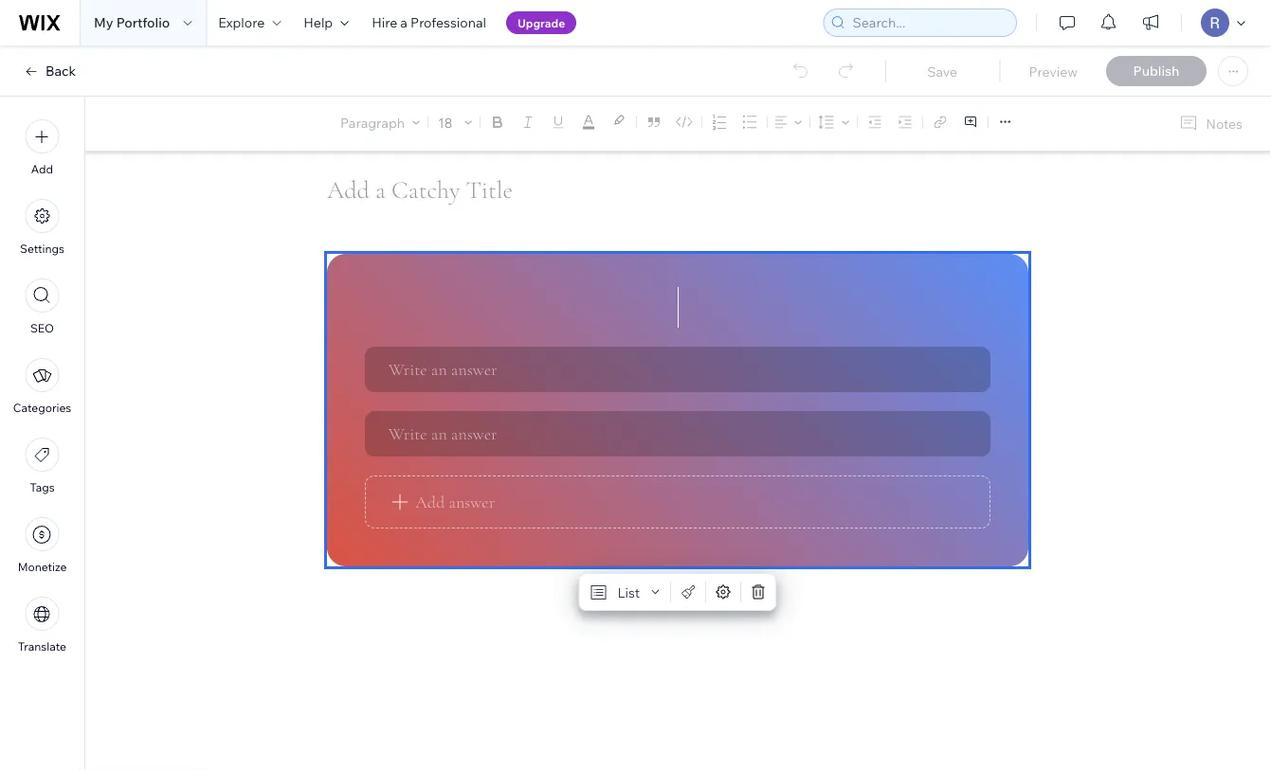 Task type: describe. For each thing, give the bounding box(es) containing it.
hire a professional
[[372, 14, 486, 31]]

help
[[304, 14, 333, 31]]

paragraph button
[[337, 109, 424, 136]]

list
[[618, 584, 640, 601]]

translate button
[[18, 597, 66, 654]]

notes button
[[1172, 111, 1249, 137]]

add button
[[25, 119, 59, 176]]

translate
[[18, 640, 66, 654]]

notes
[[1206, 115, 1243, 132]]

1 write an answer text field from the top
[[365, 347, 991, 393]]

hire
[[372, 14, 397, 31]]

professional
[[411, 14, 486, 31]]

menu containing add
[[0, 108, 84, 666]]

categories
[[13, 401, 71, 415]]

back
[[46, 63, 76, 79]]

settings
[[20, 242, 64, 256]]

seo button
[[25, 279, 59, 336]]

explore
[[218, 14, 265, 31]]

my portfolio
[[94, 14, 170, 31]]

upgrade button
[[506, 11, 577, 34]]

help button
[[292, 0, 360, 46]]

a
[[400, 14, 408, 31]]

monetize button
[[18, 518, 67, 575]]



Task type: locate. For each thing, give the bounding box(es) containing it.
add left answer
[[415, 492, 445, 513]]

menu
[[0, 108, 84, 666]]

settings button
[[20, 199, 64, 256]]

add inside button
[[31, 162, 53, 176]]

back button
[[23, 63, 76, 80]]

Write an answer text field
[[365, 347, 991, 393], [365, 412, 991, 457]]

add
[[31, 162, 53, 176], [415, 492, 445, 513]]

categories button
[[13, 358, 71, 415]]

list button
[[584, 579, 667, 606]]

tags button
[[25, 438, 59, 495]]

add up settings button
[[31, 162, 53, 176]]

add inside button
[[415, 492, 445, 513]]

monetize
[[18, 560, 67, 575]]

add answer button
[[365, 476, 991, 529]]

add for add answer
[[415, 492, 445, 513]]

portfolio
[[116, 14, 170, 31]]

my
[[94, 14, 113, 31]]

paragraph
[[340, 114, 405, 131]]

Add a Catchy Title text field
[[327, 175, 1014, 206]]

2 write an answer text field from the top
[[365, 412, 991, 457]]

0 vertical spatial write an answer text field
[[365, 347, 991, 393]]

1 vertical spatial add
[[415, 492, 445, 513]]

add for add
[[31, 162, 53, 176]]

hire a professional link
[[360, 0, 498, 46]]

1 vertical spatial write an answer text field
[[365, 412, 991, 457]]

upgrade
[[518, 16, 565, 30]]

1 horizontal spatial add
[[415, 492, 445, 513]]

0 vertical spatial add
[[31, 162, 53, 176]]

tags
[[30, 481, 55, 495]]

add answer
[[415, 492, 495, 513]]

0 horizontal spatial add
[[31, 162, 53, 176]]

seo
[[30, 321, 54, 336]]

None text field
[[365, 287, 991, 328]]

answer
[[449, 492, 495, 513]]

Search... field
[[847, 9, 1011, 36]]



Task type: vqa. For each thing, say whether or not it's contained in the screenshot.
the Sites
no



